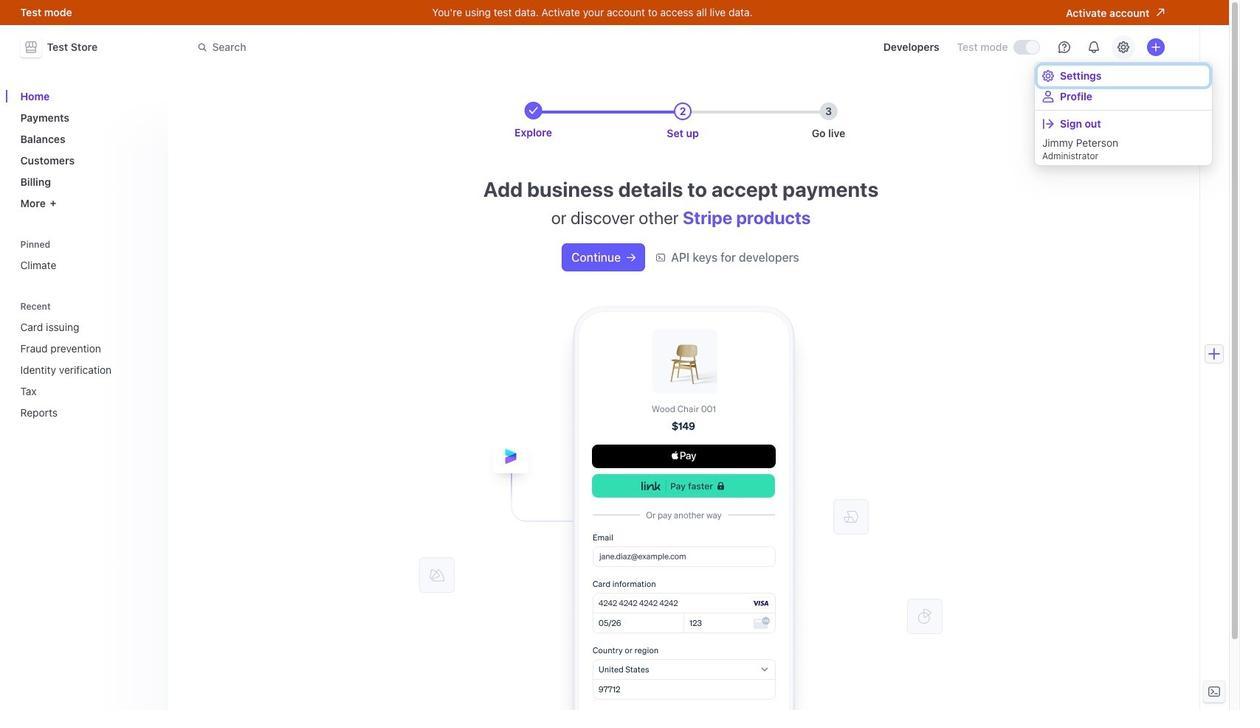 Task type: vqa. For each thing, say whether or not it's contained in the screenshot.
"Notifications" image
yes



Task type: locate. For each thing, give the bounding box(es) containing it.
svg image
[[627, 253, 636, 262]]

2 recent element from the top
[[14, 315, 159, 425]]

pinned element
[[14, 234, 159, 278]]

recent element
[[14, 296, 159, 425], [14, 315, 159, 425]]

menu
[[1035, 63, 1212, 165]]

menu item
[[1038, 114, 1209, 134]]

None search field
[[189, 34, 605, 61]]



Task type: describe. For each thing, give the bounding box(es) containing it.
help image
[[1058, 41, 1070, 53]]

settings image
[[1117, 41, 1129, 53]]

Search text field
[[189, 34, 605, 61]]

edit pins image
[[144, 240, 153, 249]]

notifications image
[[1088, 41, 1100, 53]]

1 recent element from the top
[[14, 296, 159, 425]]

clear history image
[[144, 302, 153, 311]]

Test mode checkbox
[[1014, 41, 1039, 54]]

core navigation links element
[[14, 84, 159, 216]]



